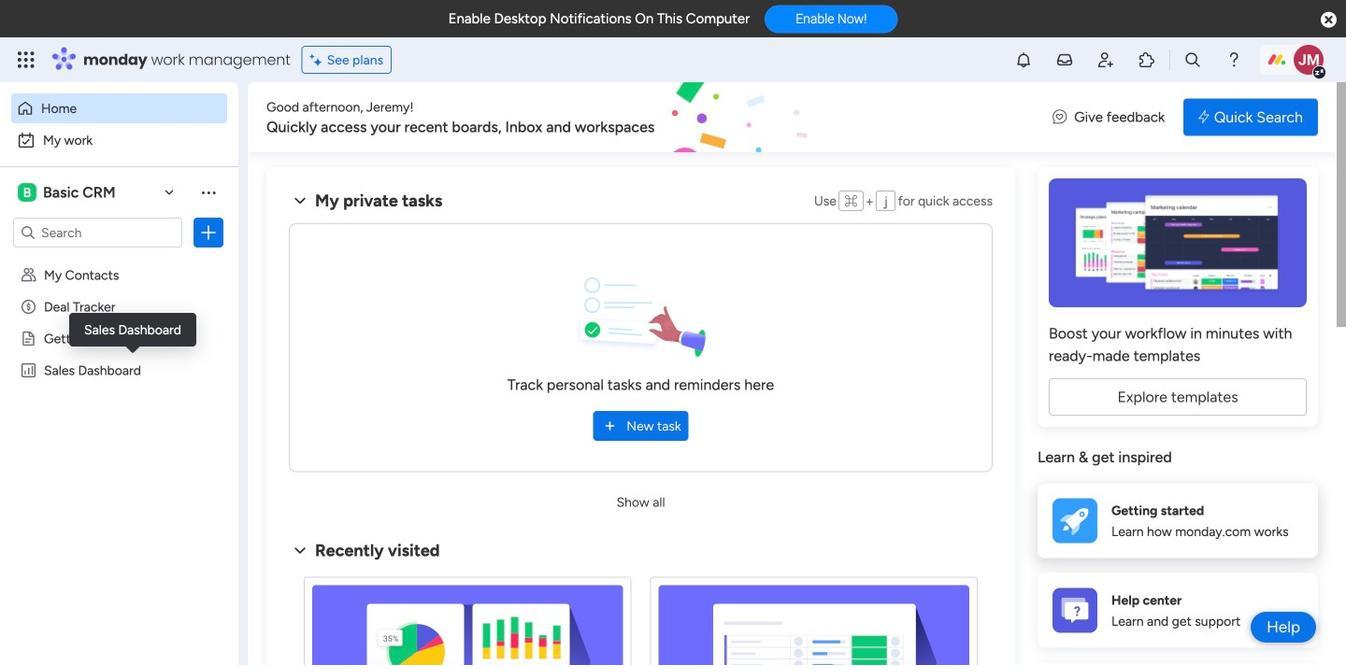 Task type: vqa. For each thing, say whether or not it's contained in the screenshot.
Help image
yes



Task type: describe. For each thing, give the bounding box(es) containing it.
see plans image
[[310, 49, 327, 70]]

close recently visited image
[[289, 540, 311, 562]]

invite members image
[[1097, 50, 1115, 69]]

1 vertical spatial option
[[11, 125, 227, 155]]

2 vertical spatial option
[[0, 258, 238, 262]]

select product image
[[17, 50, 36, 69]]

update feed image
[[1055, 50, 1074, 69]]

public board image
[[20, 330, 37, 348]]

quick search results list box
[[289, 562, 993, 666]]

v2 user feedback image
[[1053, 107, 1067, 128]]

templates image image
[[1054, 179, 1301, 308]]

0 vertical spatial option
[[11, 93, 227, 123]]



Task type: locate. For each thing, give the bounding box(es) containing it.
search everything image
[[1183, 50, 1202, 69]]

workspace image
[[18, 182, 36, 203]]

Search in workspace field
[[39, 222, 156, 244]]

workspace options image
[[199, 183, 218, 202]]

public dashboard image
[[20, 362, 37, 380]]

workspace selection element
[[18, 181, 118, 204]]

help image
[[1225, 50, 1243, 69]]

dapulse close image
[[1321, 11, 1337, 30]]

notifications image
[[1014, 50, 1033, 69]]

getting started element
[[1038, 484, 1318, 559]]

monday marketplace image
[[1138, 50, 1156, 69]]

options image
[[199, 223, 218, 242]]

close my private tasks image
[[289, 190, 311, 212]]

jeremy miller image
[[1294, 45, 1324, 75]]

option
[[11, 93, 227, 123], [11, 125, 227, 155], [0, 258, 238, 262]]

help center element
[[1038, 574, 1318, 648]]

list box
[[0, 256, 238, 639]]

v2 bolt switch image
[[1199, 107, 1209, 128]]



